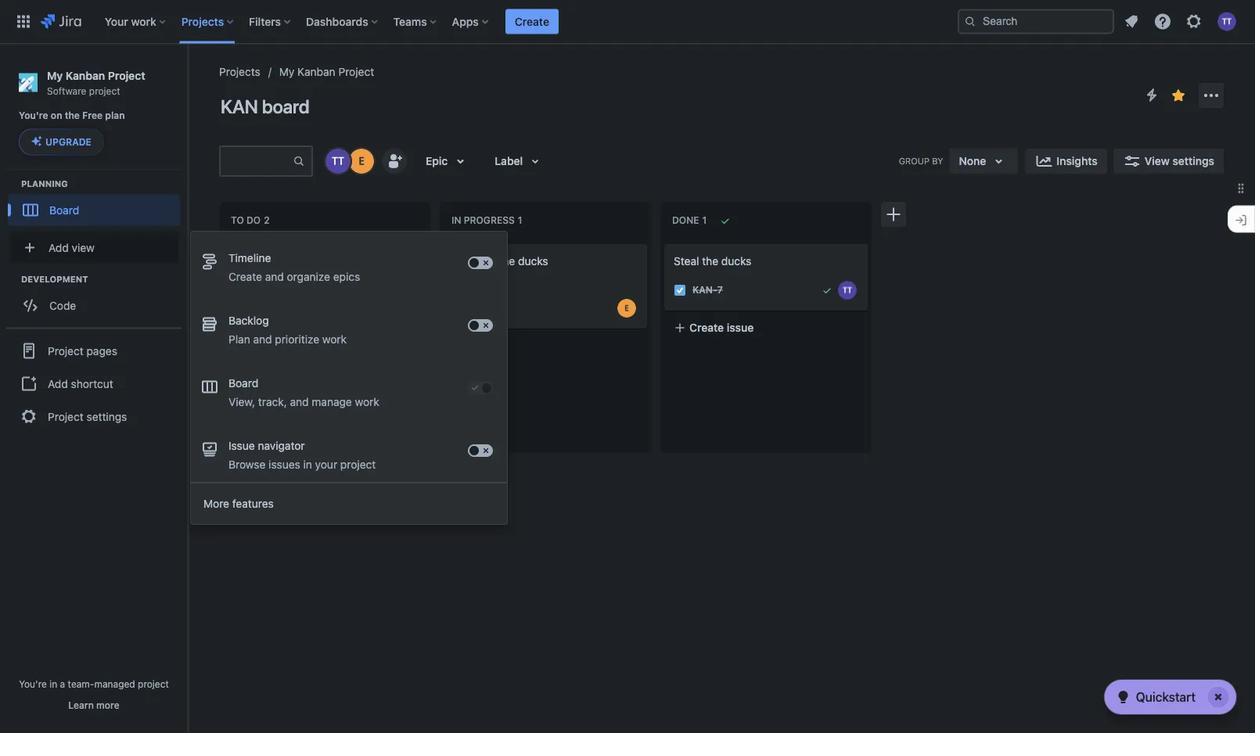 Task type: vqa. For each thing, say whether or not it's contained in the screenshot.


Task type: locate. For each thing, give the bounding box(es) containing it.
apps
[[452, 15, 479, 28]]

project up "add shortcut" at bottom
[[48, 344, 84, 357]]

issues
[[269, 458, 300, 471]]

add inside add view popup button
[[49, 241, 69, 254]]

my up software
[[47, 69, 63, 82]]

kan- for 5
[[251, 285, 276, 296]]

board inside "board view, track, and manage work"
[[229, 377, 258, 390]]

1 vertical spatial issue
[[506, 339, 533, 352]]

befriend the ducks up '5'
[[232, 255, 328, 268]]

create down timeline
[[229, 270, 262, 283]]

task image left kan-5 link on the left top
[[232, 284, 245, 296]]

none
[[959, 155, 986, 167]]

my up "board"
[[279, 65, 295, 78]]

in left a
[[50, 678, 57, 689]]

0 vertical spatial and
[[265, 270, 284, 283]]

1 horizontal spatial kanban
[[297, 65, 335, 78]]

0 vertical spatial you're
[[19, 110, 48, 121]]

1 vertical spatial board
[[229, 377, 258, 390]]

work
[[131, 15, 156, 28], [322, 333, 347, 346], [355, 396, 379, 409]]

0 horizontal spatial task image
[[232, 284, 245, 296]]

you're on the free plan
[[19, 110, 125, 121]]

group by
[[899, 156, 943, 166]]

banner
[[0, 0, 1255, 44]]

create column image
[[884, 205, 903, 224]]

kan-2 link
[[251, 390, 282, 403]]

insights image
[[1035, 152, 1054, 171]]

0 vertical spatial board
[[49, 203, 79, 216]]

ducks down in progress element
[[518, 255, 548, 268]]

you're in a team-managed project
[[19, 678, 169, 689]]

assignee: terry turtle image
[[838, 281, 857, 300]]

primary element
[[9, 0, 958, 43]]

befriend
[[232, 255, 275, 268], [453, 255, 496, 268]]

terry turtle image
[[326, 149, 351, 174]]

1 horizontal spatial create issue
[[689, 321, 754, 334]]

project
[[89, 85, 120, 96], [340, 458, 376, 471], [138, 678, 169, 689]]

settings down add shortcut button
[[86, 410, 127, 423]]

group containing project pages
[[6, 327, 182, 439]]

view,
[[229, 396, 255, 409]]

project down "add shortcut" at bottom
[[48, 410, 84, 423]]

and right plan on the left top of the page
[[253, 333, 272, 346]]

kan- for 7
[[693, 285, 717, 296]]

kanban up software
[[66, 69, 105, 82]]

in
[[452, 215, 461, 226]]

and up '5'
[[265, 270, 284, 283]]

1 vertical spatial projects
[[219, 65, 260, 78]]

add shortcut button
[[6, 368, 182, 399]]

1 horizontal spatial settings
[[1173, 155, 1215, 167]]

search image
[[964, 15, 977, 28]]

organize
[[287, 270, 330, 283]]

done image
[[821, 284, 833, 296], [821, 284, 833, 296]]

board for board view, track, and manage work
[[229, 377, 258, 390]]

the
[[65, 110, 80, 121], [278, 255, 294, 268], [499, 255, 515, 268], [702, 255, 718, 268]]

pages
[[86, 344, 117, 357]]

0 vertical spatial projects
[[181, 15, 224, 28]]

board inside planning group
[[49, 203, 79, 216]]

task image
[[232, 284, 245, 296], [674, 284, 686, 296]]

epics
[[333, 270, 360, 283]]

manage
[[312, 396, 352, 409]]

issue
[[727, 321, 754, 334], [506, 339, 533, 352]]

ducks up 7
[[721, 255, 752, 268]]

and for timeline
[[265, 270, 284, 283]]

1 task image from the left
[[232, 284, 245, 296]]

1 befriend from the left
[[232, 255, 275, 268]]

kan-
[[251, 285, 276, 296], [693, 285, 717, 296], [472, 303, 497, 314], [251, 391, 276, 402]]

epic button
[[416, 149, 479, 174]]

0 horizontal spatial project
[[89, 85, 120, 96]]

dashboards button
[[301, 9, 384, 34]]

0 horizontal spatial my
[[47, 69, 63, 82]]

projects
[[181, 15, 224, 28], [219, 65, 260, 78]]

you're for you're on the free plan
[[19, 110, 48, 121]]

1 horizontal spatial task image
[[674, 284, 686, 296]]

you're left a
[[19, 678, 47, 689]]

[task 1: add task summary]
[[232, 324, 372, 337]]

2 horizontal spatial project
[[340, 458, 376, 471]]

work right the task
[[322, 333, 347, 346]]

ducks for the create issue 'button' associated with befriend the ducks
[[518, 255, 548, 268]]

1 horizontal spatial board
[[229, 377, 258, 390]]

2
[[276, 391, 282, 402]]

1 vertical spatial settings
[[86, 410, 127, 423]]

project inside my kanban project software project
[[108, 69, 145, 82]]

and for backlog
[[253, 333, 272, 346]]

learn more button
[[68, 699, 119, 711]]

0 vertical spatial project
[[89, 85, 120, 96]]

1 vertical spatial and
[[253, 333, 272, 346]]

create issue down 6
[[469, 339, 533, 352]]

plan
[[105, 110, 125, 121]]

2 vertical spatial work
[[355, 396, 379, 409]]

my
[[279, 65, 295, 78], [47, 69, 63, 82]]

0 vertical spatial work
[[131, 15, 156, 28]]

issue
[[229, 439, 255, 452]]

work right your
[[131, 15, 156, 28]]

0 vertical spatial settings
[[1173, 155, 1215, 167]]

create
[[515, 15, 549, 28], [229, 270, 262, 283], [689, 321, 724, 334], [469, 339, 503, 352]]

more features link
[[191, 488, 507, 520]]

project down dashboards dropdown button
[[338, 65, 374, 78]]

a
[[60, 678, 65, 689]]

1 horizontal spatial ducks
[[518, 255, 548, 268]]

0 vertical spatial in
[[303, 458, 312, 471]]

the up organize
[[278, 255, 294, 268]]

befriend the ducks down progress on the left
[[453, 255, 548, 268]]

1 vertical spatial project
[[340, 458, 376, 471]]

insights
[[1057, 155, 1098, 167]]

ducks
[[297, 255, 328, 268], [518, 255, 548, 268], [721, 255, 752, 268]]

0 horizontal spatial kanban
[[66, 69, 105, 82]]

project right your
[[340, 458, 376, 471]]

1 horizontal spatial befriend the ducks
[[453, 255, 548, 268]]

0 horizontal spatial work
[[131, 15, 156, 28]]

sidebar navigation image
[[171, 63, 205, 94]]

0 horizontal spatial ducks
[[297, 255, 328, 268]]

2 vertical spatial and
[[290, 396, 309, 409]]

task image for kan-7
[[674, 284, 686, 296]]

task image left 'kan-7' link
[[674, 284, 686, 296]]

3 ducks from the left
[[721, 255, 752, 268]]

0 horizontal spatial create issue button
[[444, 332, 647, 360]]

projects up 'sidebar navigation' icon
[[181, 15, 224, 28]]

work inside backlog plan and prioritize work
[[322, 333, 347, 346]]

projects up "kan"
[[219, 65, 260, 78]]

kan- for 6
[[472, 303, 497, 314]]

upgrade
[[45, 136, 91, 147]]

project right managed
[[138, 678, 169, 689]]

create issue button down 6
[[444, 332, 647, 360]]

create issue image
[[655, 233, 674, 252]]

kanban
[[297, 65, 335, 78], [66, 69, 105, 82]]

0 vertical spatial create issue
[[689, 321, 754, 334]]

free
[[82, 110, 103, 121]]

0 horizontal spatial in
[[50, 678, 57, 689]]

board down the planning
[[49, 203, 79, 216]]

add left view
[[49, 241, 69, 254]]

code
[[49, 299, 76, 312]]

and right 2
[[290, 396, 309, 409]]

kanban up "board"
[[297, 65, 335, 78]]

0 horizontal spatial settings
[[86, 410, 127, 423]]

add left shortcut
[[48, 377, 68, 390]]

2 task image from the left
[[674, 284, 686, 296]]

kanban inside my kanban project software project
[[66, 69, 105, 82]]

the down progress on the left
[[499, 255, 515, 268]]

board
[[49, 203, 79, 216], [229, 377, 258, 390]]

kan-2
[[251, 391, 282, 402]]

project pages
[[48, 344, 117, 357]]

task image for kan-5
[[232, 284, 245, 296]]

my inside my kanban project software project
[[47, 69, 63, 82]]

1 horizontal spatial create issue button
[[664, 314, 868, 342]]

work right the manage
[[355, 396, 379, 409]]

your work button
[[100, 9, 172, 34]]

planning image
[[2, 174, 21, 193]]

add right 1:
[[274, 324, 294, 337]]

1 horizontal spatial in
[[303, 458, 312, 471]]

kan-5
[[251, 285, 282, 296]]

2 ducks from the left
[[518, 255, 548, 268]]

2 befriend the ducks from the left
[[453, 255, 548, 268]]

create issue button
[[664, 314, 868, 342], [444, 332, 647, 360]]

create issue button for steal the ducks
[[664, 314, 868, 342]]

kan
[[221, 95, 258, 117]]

and
[[265, 270, 284, 283], [253, 333, 272, 346], [290, 396, 309, 409]]

to do element
[[231, 215, 273, 226]]

2 vertical spatial add
[[48, 377, 68, 390]]

board up task image
[[229, 377, 258, 390]]

settings right view
[[1173, 155, 1215, 167]]

0 horizontal spatial board
[[49, 203, 79, 216]]

create right apps dropdown button on the top left
[[515, 15, 549, 28]]

befriend down in progress
[[453, 255, 496, 268]]

projects for projects link
[[219, 65, 260, 78]]

0 horizontal spatial befriend the ducks
[[232, 255, 328, 268]]

0 horizontal spatial create issue
[[469, 339, 533, 352]]

add inside add shortcut button
[[48, 377, 68, 390]]

apps button
[[447, 9, 494, 34]]

group
[[6, 327, 182, 439]]

kan-6 link
[[472, 302, 503, 315]]

befriend the ducks
[[232, 255, 328, 268], [453, 255, 548, 268]]

1 vertical spatial in
[[50, 678, 57, 689]]

1 vertical spatial you're
[[19, 678, 47, 689]]

1 ducks from the left
[[297, 255, 328, 268]]

in left your
[[303, 458, 312, 471]]

more
[[96, 700, 119, 711]]

development group
[[8, 273, 187, 326]]

2 horizontal spatial ducks
[[721, 255, 752, 268]]

none button
[[950, 149, 1018, 174]]

0 vertical spatial add
[[49, 241, 69, 254]]

1 you're from the top
[[19, 110, 48, 121]]

2 you're from the top
[[19, 678, 47, 689]]

planning
[[21, 178, 68, 188]]

projects inside dropdown button
[[181, 15, 224, 28]]

befriend up kan-5 at left top
[[232, 255, 275, 268]]

create button
[[505, 9, 559, 34]]

1 horizontal spatial befriend
[[453, 255, 496, 268]]

5
[[276, 285, 282, 296]]

2 horizontal spatial work
[[355, 396, 379, 409]]

add people image
[[385, 152, 404, 171]]

2 vertical spatial project
[[138, 678, 169, 689]]

0 horizontal spatial befriend
[[232, 255, 275, 268]]

add for add shortcut
[[48, 377, 68, 390]]

1 vertical spatial work
[[322, 333, 347, 346]]

kanban inside the "my kanban project" link
[[297, 65, 335, 78]]

learn more
[[68, 700, 119, 711]]

development
[[21, 274, 88, 284]]

1 horizontal spatial work
[[322, 333, 347, 346]]

plan
[[229, 333, 250, 346]]

project up plan at the left top of the page
[[89, 85, 120, 96]]

ducks up organize
[[297, 255, 328, 268]]

add view button
[[9, 232, 178, 263]]

star kan board image
[[1169, 86, 1188, 105]]

and inside backlog plan and prioritize work
[[253, 333, 272, 346]]

jira image
[[41, 12, 81, 31], [41, 12, 81, 31]]

settings
[[1173, 155, 1215, 167], [86, 410, 127, 423]]

progress
[[464, 215, 515, 226]]

project up plan at the left top of the page
[[108, 69, 145, 82]]

create issue down 7
[[689, 321, 754, 334]]

1 horizontal spatial my
[[279, 65, 295, 78]]

create issue button down 7
[[664, 314, 868, 342]]

in
[[303, 458, 312, 471], [50, 678, 57, 689]]

automations menu button icon image
[[1143, 86, 1161, 104]]

you're left on
[[19, 110, 48, 121]]

settings inside "button"
[[1173, 155, 1215, 167]]

your
[[315, 458, 337, 471]]

settings image
[[1185, 12, 1204, 31]]

and inside timeline create and organize epics
[[265, 270, 284, 283]]

ducks for steal the ducks's the create issue 'button'
[[721, 255, 752, 268]]

development image
[[2, 269, 21, 288]]

1 horizontal spatial issue
[[727, 321, 754, 334]]



Task type: describe. For each thing, give the bounding box(es) containing it.
my kanban project link
[[279, 63, 374, 81]]

label
[[495, 155, 523, 167]]

add shortcut
[[48, 377, 113, 390]]

steal
[[674, 255, 699, 268]]

backlog
[[229, 314, 269, 327]]

board
[[262, 95, 309, 117]]

your
[[105, 15, 128, 28]]

team-
[[68, 678, 94, 689]]

project settings
[[48, 410, 127, 423]]

project pages link
[[6, 334, 182, 368]]

your work
[[105, 15, 156, 28]]

project inside project settings link
[[48, 410, 84, 423]]

by
[[932, 156, 943, 166]]

summary]
[[321, 324, 372, 337]]

projects button
[[177, 9, 240, 34]]

project inside issue navigator browse issues in your project
[[340, 458, 376, 471]]

timeline
[[229, 252, 271, 265]]

planning group
[[8, 177, 187, 230]]

learn
[[68, 700, 94, 711]]

teams button
[[389, 9, 443, 34]]

my for my kanban project
[[279, 65, 295, 78]]

epic
[[426, 155, 448, 167]]

7
[[717, 285, 723, 296]]

more features
[[203, 497, 274, 510]]

kan board
[[221, 95, 309, 117]]

software
[[47, 85, 86, 96]]

steal the ducks
[[674, 255, 752, 268]]

Search this board text field
[[221, 147, 293, 175]]

board view, track, and manage work
[[229, 377, 379, 409]]

project inside my kanban project software project
[[89, 85, 120, 96]]

timeline create and organize epics
[[229, 252, 360, 283]]

kanban for my kanban project software project
[[66, 69, 105, 82]]

on
[[51, 110, 62, 121]]

settings for project settings
[[86, 410, 127, 423]]

create inside timeline create and organize epics
[[229, 270, 262, 283]]

label button
[[485, 149, 554, 174]]

2 befriend from the left
[[453, 255, 496, 268]]

project inside project pages link
[[48, 344, 84, 357]]

project settings link
[[6, 399, 182, 434]]

Search field
[[958, 9, 1114, 34]]

help image
[[1154, 12, 1172, 31]]

track,
[[258, 396, 287, 409]]

code link
[[8, 290, 180, 321]]

dismiss quickstart image
[[1206, 685, 1231, 710]]

create down kan-6 'link'
[[469, 339, 503, 352]]

view settings
[[1145, 155, 1215, 167]]

project inside the "my kanban project" link
[[338, 65, 374, 78]]

create inside button
[[515, 15, 549, 28]]

more
[[203, 497, 229, 510]]

filters
[[249, 15, 281, 28]]

board for board
[[49, 203, 79, 216]]

0 vertical spatial issue
[[727, 321, 754, 334]]

quickstart
[[1136, 690, 1196, 705]]

check image
[[1114, 688, 1133, 707]]

projects link
[[219, 63, 260, 81]]

my for my kanban project software project
[[47, 69, 63, 82]]

in progress
[[452, 215, 515, 226]]

banner containing your work
[[0, 0, 1255, 44]]

backlog plan and prioritize work
[[229, 314, 347, 346]]

quickstart button
[[1105, 680, 1236, 714]]

assignee: eloisefrancis23 image
[[617, 299, 636, 318]]

issue navigator browse issues in your project
[[229, 439, 376, 471]]

and inside "board view, track, and manage work"
[[290, 396, 309, 409]]

features
[[232, 497, 274, 510]]

1:
[[263, 324, 271, 337]]

work inside "board view, track, and manage work"
[[355, 396, 379, 409]]

the right on
[[65, 110, 80, 121]]

in inside issue navigator browse issues in your project
[[303, 458, 312, 471]]

insights button
[[1025, 149, 1107, 174]]

1 horizontal spatial project
[[138, 678, 169, 689]]

1 befriend the ducks from the left
[[232, 255, 328, 268]]

view settings button
[[1113, 149, 1224, 174]]

you're for you're in a team-managed project
[[19, 678, 47, 689]]

kan- for 2
[[251, 391, 276, 402]]

group
[[899, 156, 930, 166]]

work inside the your work popup button
[[131, 15, 156, 28]]

upgrade button
[[20, 129, 103, 154]]

0 horizontal spatial issue
[[506, 339, 533, 352]]

kan-6
[[472, 303, 503, 314]]

create down 'kan-7' link
[[689, 321, 724, 334]]

task
[[297, 324, 318, 337]]

add for add view
[[49, 241, 69, 254]]

managed
[[94, 678, 135, 689]]

1 vertical spatial add
[[274, 324, 294, 337]]

to
[[231, 215, 244, 226]]

browse
[[229, 458, 266, 471]]

eloisefrancis23 image
[[349, 149, 374, 174]]

done
[[672, 215, 699, 226]]

settings for view settings
[[1173, 155, 1215, 167]]

your profile and settings image
[[1218, 12, 1236, 31]]

filters button
[[244, 9, 297, 34]]

more image
[[1202, 86, 1221, 105]]

appswitcher icon image
[[14, 12, 33, 31]]

6
[[497, 303, 503, 314]]

kan-7 link
[[693, 283, 723, 297]]

1 vertical spatial create issue
[[469, 339, 533, 352]]

the right steal
[[702, 255, 718, 268]]

dashboards
[[306, 15, 368, 28]]

add view
[[49, 241, 95, 254]]

board link
[[8, 194, 180, 226]]

in progress element
[[452, 215, 526, 226]]

done element
[[672, 215, 710, 226]]

my kanban project software project
[[47, 69, 145, 96]]

task image
[[232, 390, 245, 403]]

view
[[1145, 155, 1170, 167]]

to do
[[231, 215, 261, 226]]

do
[[246, 215, 261, 226]]

kan-5 link
[[251, 283, 282, 297]]

teams
[[393, 15, 427, 28]]

projects for projects dropdown button
[[181, 15, 224, 28]]

create issue button for befriend the ducks
[[444, 332, 647, 360]]

kanban for my kanban project
[[297, 65, 335, 78]]

[task
[[232, 324, 260, 337]]

shortcut
[[71, 377, 113, 390]]

kan-7
[[693, 285, 723, 296]]

notifications image
[[1122, 12, 1141, 31]]



